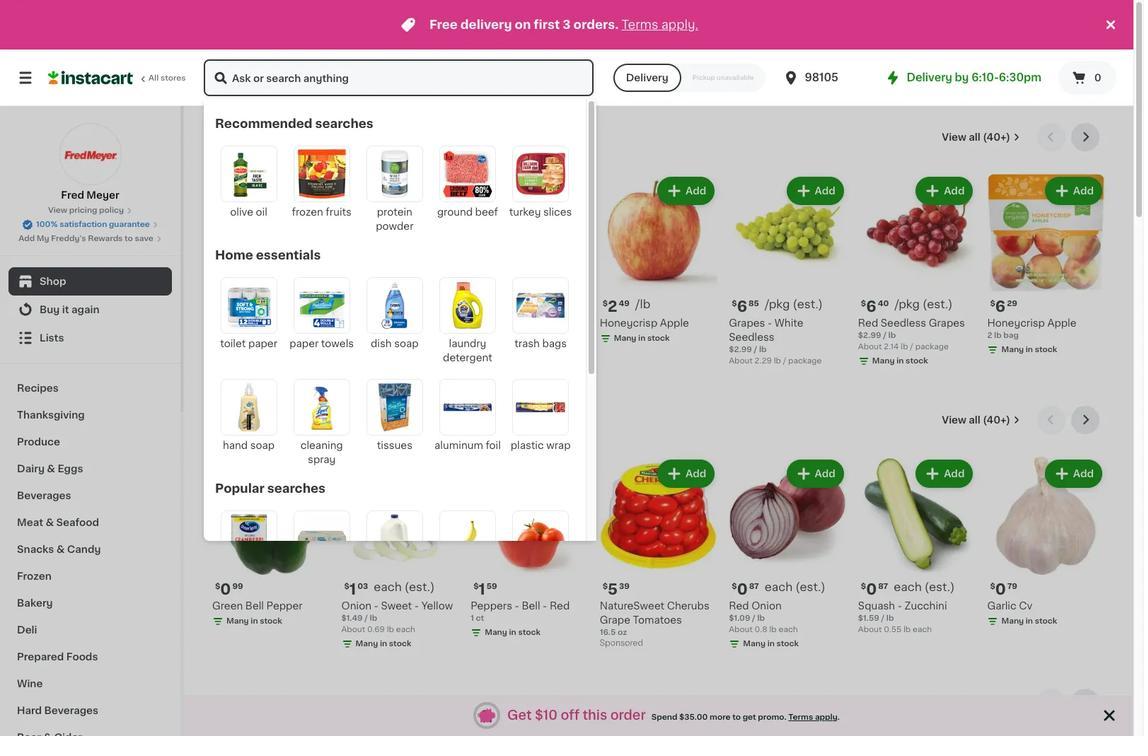 Task type: describe. For each thing, give the bounding box(es) containing it.
view pricing policy
[[48, 207, 124, 215]]

- for large
[[388, 318, 392, 328]]

by
[[955, 72, 970, 83]]

many down garlic cv
[[1002, 618, 1024, 626]]

in down 'honeycrisp apple'
[[639, 335, 646, 342]]

many inside product group
[[485, 346, 507, 354]]

fresh fruit
[[212, 130, 296, 144]]

many down 2.14
[[873, 357, 895, 365]]

delivery by 6:10-6:30pm
[[907, 72, 1042, 83]]

milk
[[212, 696, 246, 711]]

/ up 2.14
[[884, 332, 887, 340]]

add inside add my freddy's rewards to save link
[[19, 235, 35, 243]]

get
[[743, 714, 757, 722]]

lb up 2.14
[[889, 332, 896, 340]]

& for dairy
[[47, 464, 55, 474]]

search list box containing recommended searches
[[215, 116, 575, 737]]

beef
[[475, 207, 498, 217]]

limited time offer region
[[0, 0, 1103, 50]]

main content containing fresh fruit
[[184, 106, 1134, 737]]

many down 0.69
[[356, 640, 378, 648]]

3
[[563, 19, 571, 30]]

honeycrisp apple
[[600, 318, 689, 328]]

view for fresh vegetables
[[942, 416, 967, 425]]

many in stock down avocado - large 1 ct
[[356, 346, 412, 354]]

many in stock down honeycrisp apple 2 lb bag
[[1002, 346, 1058, 354]]

all for 0
[[969, 416, 981, 425]]

$ inside $ 6 85
[[732, 300, 737, 308]]

fruits
[[326, 207, 352, 217]]

meyer
[[87, 190, 119, 200]]

$ inside $ 2 69
[[344, 300, 350, 308]]

(est.) for grapes - white seedless
[[793, 298, 823, 310]]

garlic
[[988, 601, 1017, 611]]

olive oil link
[[215, 140, 283, 222]]

each inside the red onion $1.09 / lb about 0.8 lb each
[[779, 626, 798, 634]]

(50+)
[[983, 699, 1011, 709]]

meat
[[17, 518, 43, 528]]

lb up 0.69
[[370, 615, 377, 623]]

recommended searches group
[[215, 116, 575, 236]]

in down 2.14
[[897, 357, 904, 365]]

Search field
[[204, 59, 594, 96]]

(40+) for 6
[[983, 132, 1011, 142]]

2 for $ 2 49
[[608, 299, 618, 314]]

each up the red onion $1.09 / lb about 0.8 lb each
[[765, 582, 793, 593]]

olive oil
[[230, 207, 267, 217]]

avocado - large 1 ct
[[342, 318, 423, 340]]

29 inside $ 6 29
[[1008, 300, 1018, 308]]

100%
[[36, 221, 58, 229]]

aluminum foil
[[435, 441, 501, 451]]

ground beef
[[437, 207, 498, 217]]

many in stock down 'honeycrisp apple'
[[614, 335, 670, 342]]

1 left 59
[[479, 582, 485, 597]]

about inside grapes - white seedless $2.99 / lb about 2.29 lb / package
[[729, 357, 753, 365]]

many in stock down green bell pepper
[[227, 618, 282, 626]]

aluminum foil link
[[434, 374, 502, 456]]

grapes - white seedless $2.99 / lb about 2.29 lb / package
[[729, 318, 822, 365]]

/ inside the red onion $1.09 / lb about 0.8 lb each
[[753, 615, 756, 623]]

$ inside $ 0 99
[[215, 583, 220, 591]]

lb right 2.29
[[774, 357, 782, 365]]

fresh for fresh vegetables
[[212, 413, 256, 428]]

in down green bell pepper
[[251, 618, 258, 626]]

1 inside "peppers - bell - red 1 ct"
[[471, 615, 474, 623]]

satisfaction
[[60, 221, 107, 229]]

item carousel region containing fresh fruit
[[212, 123, 1106, 395]]

onion inside the "onion - sweet - yellow $1.49 / lb about 0.69 lb each"
[[342, 601, 372, 611]]

in down 0.8
[[768, 640, 775, 648]]

each inside the organic bananas $0.79 / lb about 0.37 lb each
[[266, 343, 285, 351]]

search list box for home essentials
[[215, 272, 575, 470]]

fred meyer
[[61, 190, 119, 200]]

/pkg (est.) for red seedless grapes
[[895, 298, 953, 310]]

bananas
[[254, 318, 297, 328]]

peppers
[[471, 601, 513, 611]]

many down avocado - large 1 ct
[[356, 346, 378, 354]]

apply
[[815, 714, 838, 722]]

lb up 2.29
[[760, 346, 767, 354]]

many in stock down 0.69
[[356, 640, 412, 648]]

frozen
[[17, 572, 52, 582]]

dairy
[[17, 464, 45, 474]]

shop
[[40, 277, 66, 287]]

produce link
[[8, 429, 172, 456]]

red inside "peppers - bell - red 1 ct"
[[550, 601, 570, 611]]

towels
[[321, 339, 354, 349]]

in down cv
[[1026, 618, 1034, 626]]

$1.59
[[859, 615, 880, 623]]

item carousel region containing fresh vegetables
[[212, 406, 1106, 678]]

promo.
[[758, 714, 787, 722]]

lb right the '0.37'
[[257, 343, 264, 351]]

deli
[[17, 626, 37, 636]]

lb right 0.8
[[770, 626, 777, 634]]

40
[[878, 300, 889, 308]]

on
[[515, 19, 531, 30]]

dish soap link
[[361, 272, 429, 354]]

popular searches group
[[215, 481, 575, 675]]

large
[[395, 318, 423, 328]]

$1.03 each (estimated) element
[[342, 581, 460, 599]]

olive
[[230, 207, 253, 217]]

home essentials group
[[215, 248, 575, 470]]

$6.40 per package (estimated) element
[[859, 298, 977, 316]]

policy
[[99, 207, 124, 215]]

organic bananas $0.79 / lb about 0.37 lb each
[[212, 318, 297, 351]]

in down "peppers - bell - red 1 ct"
[[509, 629, 517, 637]]

to inside add my freddy's rewards to save link
[[125, 235, 133, 243]]

$2.99 inside red seedless grapes $2.99 / lb about 2.14 lb / package
[[859, 332, 882, 340]]

soap for dish soap
[[394, 339, 419, 349]]

soap for hand soap
[[250, 441, 275, 451]]

1 left 03
[[350, 582, 356, 597]]

package inside grapes - white seedless $2.99 / lb about 2.29 lb / package
[[789, 357, 822, 365]]

yellow
[[422, 601, 453, 611]]

all for 6
[[969, 132, 981, 142]]

terms inside get $10 off this order spend $35.00 more to get promo. terms apply .
[[789, 714, 814, 722]]

searches for recommended searches
[[315, 118, 374, 130]]

red for 0
[[729, 601, 749, 611]]

$1.09
[[729, 615, 751, 623]]

(40+) for 0
[[983, 416, 1011, 425]]

/ up 2.29
[[754, 346, 758, 354]]

package inside red seedless grapes $2.99 / lb about 2.14 lb / package
[[916, 343, 949, 351]]

cleaning spray
[[301, 441, 343, 465]]

laundry detergent
[[443, 339, 493, 363]]

each (est.) for organic bananas
[[249, 298, 309, 310]]

hand
[[223, 441, 248, 451]]

49
[[619, 300, 630, 308]]

stock inside product group
[[519, 346, 541, 354]]

/pkg (est.) for grapes - white seedless
[[765, 298, 823, 310]]

$ inside $ 2 49
[[603, 300, 608, 308]]

again
[[72, 305, 100, 315]]

(est.) for red seedless grapes
[[923, 298, 953, 310]]

lb up 0.8
[[758, 615, 765, 623]]

add my freddy's rewards to save
[[19, 235, 154, 243]]

- for bell
[[515, 601, 519, 611]]

dairy & eggs
[[17, 464, 83, 474]]

honeycrisp for honeycrisp apple 2 lb bag
[[988, 318, 1046, 328]]

$ 1 59
[[474, 582, 497, 597]]

many down 0.8
[[744, 640, 766, 648]]

6:30pm
[[999, 72, 1042, 83]]

many down 'honeycrisp apple'
[[614, 335, 637, 342]]

(est.) for onion - sweet - yellow
[[405, 582, 435, 593]]

lists
[[40, 333, 64, 343]]

lb inside honeycrisp apple 2 lb bag
[[995, 332, 1002, 340]]

in down honeycrisp apple 2 lb bag
[[1026, 346, 1034, 354]]

turkey
[[509, 207, 541, 217]]

lb right 0.69
[[387, 626, 394, 634]]

(est.) for organic bananas
[[279, 298, 309, 310]]

grapes inside grapes - white seedless $2.99 / lb about 2.29 lb / package
[[729, 318, 766, 328]]

grape
[[600, 616, 631, 626]]

many in stock down 2.14
[[873, 357, 929, 365]]

white
[[775, 318, 804, 328]]

peppers - bell - red 1 ct
[[471, 601, 570, 623]]

onion inside the red onion $1.09 / lb about 0.8 lb each
[[752, 601, 782, 611]]

trash bags link
[[507, 272, 575, 354]]

each inside the "onion - sweet - yellow $1.49 / lb about 0.69 lb each"
[[396, 626, 416, 634]]

recipes link
[[8, 375, 172, 402]]

toilet paper
[[220, 339, 277, 349]]

view all (50+) button
[[937, 690, 1027, 718]]

in down avocado - large 1 ct
[[380, 346, 387, 354]]

many in stock inside product group
[[485, 346, 541, 354]]

ct for 1
[[476, 332, 484, 340]]

meat & seafood link
[[8, 510, 172, 537]]

buy
[[40, 305, 60, 315]]

apple for honeycrisp apple 2 lb bag
[[1048, 318, 1077, 328]]

many in stock down "peppers - bell - red 1 ct"
[[485, 629, 541, 637]]

98105
[[805, 72, 839, 83]]

$35.00
[[680, 714, 708, 722]]

$ up '$1.09'
[[732, 583, 737, 591]]

paper towels
[[290, 339, 354, 349]]

snacks & candy
[[17, 545, 101, 555]]

thanksgiving link
[[8, 402, 172, 429]]

many in stock down cv
[[1002, 618, 1058, 626]]

03
[[358, 583, 368, 591]]

$ inside $ 1 09
[[474, 300, 479, 308]]

grapes inside red seedless grapes $2.99 / lb about 2.14 lb / package
[[929, 318, 966, 328]]

seedless inside grapes - white seedless $2.99 / lb about 2.29 lb / package
[[729, 332, 775, 342]]

order
[[611, 710, 646, 722]]

0.8
[[755, 626, 768, 634]]

foods
[[66, 653, 98, 663]]

about inside the "onion - sweet - yellow $1.49 / lb about 0.69 lb each"
[[342, 626, 365, 634]]

garlic cv
[[988, 601, 1033, 611]]

paper towels link
[[288, 272, 356, 354]]

lb up the 0.55
[[887, 615, 894, 623]]

search list box for recommended searches
[[215, 140, 575, 236]]

view all (40+) button for 6
[[937, 123, 1027, 152]]

$ 2 49
[[603, 299, 630, 314]]

many down peppers
[[485, 629, 507, 637]]

free delivery on first 3 orders. terms apply.
[[430, 19, 699, 30]]

meat & seafood
[[17, 518, 99, 528]]

organic for organic
[[214, 284, 246, 291]]

to inside get $10 off this order spend $35.00 more to get promo. terms apply .
[[733, 714, 741, 722]]



Task type: vqa. For each thing, say whether or not it's contained in the screenshot.
home essentials group
yes



Task type: locate. For each thing, give the bounding box(es) containing it.
apple inside honeycrisp apple 2 lb bag
[[1048, 318, 1077, 328]]

ct down peppers
[[476, 615, 484, 623]]

avocado inside avocado - small 1 ct
[[471, 318, 514, 328]]

$0.87 each (estimated) element up the red onion $1.09 / lb about 0.8 lb each
[[729, 581, 847, 599]]

1 horizontal spatial seedless
[[881, 318, 927, 328]]

$2.99 inside grapes - white seedless $2.99 / lb about 2.29 lb / package
[[729, 346, 752, 354]]

1 horizontal spatial soap
[[394, 339, 419, 349]]

1 left 09
[[479, 299, 485, 314]]

organic inside the organic bananas $0.79 / lb about 0.37 lb each
[[212, 318, 252, 328]]

oil
[[256, 207, 267, 217]]

avocado for 2
[[342, 318, 385, 328]]

many down bag at the top of the page
[[1002, 346, 1024, 354]]

hand soap
[[223, 441, 275, 451]]

1 vertical spatial soap
[[250, 441, 275, 451]]

1 inside avocado - small 1 ct
[[471, 332, 474, 340]]

2 view all (40+) button from the top
[[937, 406, 1027, 435]]

each inside $1.03 each (estimated) element
[[374, 582, 402, 593]]

searches up frozen fruits link
[[315, 118, 374, 130]]

fresh left fruit
[[212, 130, 256, 144]]

lb left bag at the top of the page
[[995, 332, 1002, 340]]

0 horizontal spatial grapes
[[729, 318, 766, 328]]

bell inside "peppers - bell - red 1 ct"
[[522, 601, 541, 611]]

2 apple from the left
[[1048, 318, 1077, 328]]

0 vertical spatial view all (40+) button
[[937, 123, 1027, 152]]

vegetables
[[260, 413, 348, 428]]

about inside the organic bananas $0.79 / lb about 0.37 lb each
[[212, 343, 236, 351]]

bakery
[[17, 599, 53, 609]]

1 vertical spatial terms
[[789, 714, 814, 722]]

delivery for delivery by 6:10-6:30pm
[[907, 72, 953, 83]]

about inside the red onion $1.09 / lb about 0.8 lb each
[[729, 626, 753, 634]]

- inside avocado - large 1 ct
[[388, 318, 392, 328]]

2 grapes from the left
[[929, 318, 966, 328]]

each down 'sweet'
[[396, 626, 416, 634]]

wine
[[17, 680, 43, 690]]

6 for grapes - white seedless
[[737, 299, 748, 314]]

(est.) inside $1.03 each (estimated) element
[[405, 582, 435, 593]]

1 paper from the left
[[248, 339, 277, 349]]

2 horizontal spatial red
[[859, 318, 879, 328]]

many in stock down avocado - small 1 ct
[[485, 346, 541, 354]]

plastic
[[511, 441, 544, 451]]

service type group
[[614, 64, 766, 92]]

fresh up hand
[[212, 413, 256, 428]]

1 vertical spatial view all (40+) button
[[937, 406, 1027, 435]]

2 /pkg (est.) from the left
[[895, 298, 953, 310]]

6 left 40
[[867, 299, 877, 314]]

each (est.) for squash - zucchini
[[894, 582, 955, 593]]

1 87 from the left
[[749, 583, 759, 591]]

0 horizontal spatial $ 0 87
[[732, 582, 759, 597]]

$ left 03
[[344, 583, 350, 591]]

(est.) up red seedless grapes $2.99 / lb about 2.14 lb / package
[[923, 298, 953, 310]]

1 avocado from the left
[[471, 318, 514, 328]]

delivery button
[[614, 64, 682, 92]]

each (est.) up 'sweet'
[[374, 582, 435, 593]]

& for snacks
[[56, 545, 65, 555]]

1 all from the top
[[969, 132, 981, 142]]

delivery down terms apply. link on the top
[[626, 73, 669, 83]]

many in stock down 0.8
[[744, 640, 799, 648]]

2 /pkg from the left
[[895, 298, 920, 310]]

& for meat
[[46, 518, 54, 528]]

each up zucchini
[[894, 582, 922, 593]]

1 horizontal spatial $0.87 each (estimated) element
[[859, 581, 977, 599]]

2 left 49
[[608, 299, 618, 314]]

each (est.) up the red onion $1.09 / lb about 0.8 lb each
[[765, 582, 826, 593]]

1 vertical spatial beverages
[[44, 707, 98, 716]]

grapes down $6.40 per package (estimated) element
[[929, 318, 966, 328]]

0 vertical spatial searches
[[315, 118, 374, 130]]

package right 2.14
[[916, 343, 949, 351]]

1 horizontal spatial $ 0 87
[[861, 582, 889, 597]]

87 for red onion
[[749, 583, 759, 591]]

ct for 2
[[347, 332, 355, 340]]

frozen fruits link
[[288, 140, 356, 222]]

1 view all (40+) button from the top
[[937, 123, 1027, 152]]

protein
[[377, 207, 413, 217]]

$ inside $ 1 03
[[344, 583, 350, 591]]

thanksgiving
[[17, 411, 85, 421]]

1 /pkg (est.) from the left
[[765, 298, 823, 310]]

1 /pkg from the left
[[765, 298, 790, 310]]

1 item carousel region from the top
[[212, 123, 1106, 395]]

each (est.) inside "$0.29 each (estimated)" element
[[249, 298, 309, 310]]

$
[[474, 300, 479, 308], [732, 300, 737, 308], [344, 300, 350, 308], [603, 300, 608, 308], [861, 300, 867, 308], [991, 300, 996, 308], [215, 583, 220, 591], [474, 583, 479, 591], [732, 583, 737, 591], [344, 583, 350, 591], [603, 583, 608, 591], [861, 583, 867, 591], [991, 583, 996, 591]]

2 left 69
[[350, 299, 359, 314]]

$0.87 each (estimated) element for squash - zucchini
[[859, 581, 977, 599]]

$0.87 each (estimated) element up zucchini
[[859, 581, 977, 599]]

$ left 99
[[215, 583, 220, 591]]

avocado for 1
[[471, 318, 514, 328]]

1
[[479, 299, 485, 314], [471, 332, 474, 340], [342, 332, 345, 340], [479, 582, 485, 597], [350, 582, 356, 597], [471, 615, 474, 623]]

$ 0 87 for squash - zucchini
[[861, 582, 889, 597]]

$ left 79
[[991, 583, 996, 591]]

view all (40+) button for 0
[[937, 406, 1027, 435]]

2 paper from the left
[[290, 339, 319, 349]]

- inside avocado - small 1 ct
[[517, 318, 521, 328]]

lb up the '0.37'
[[242, 332, 249, 340]]

1 horizontal spatial package
[[916, 343, 949, 351]]

6
[[737, 299, 748, 314], [867, 299, 877, 314], [996, 299, 1006, 314]]

100% satisfaction guarantee button
[[22, 217, 159, 231]]

2 honeycrisp from the left
[[988, 318, 1046, 328]]

about inside squash - zucchini $1.59 / lb about 0.55 lb each
[[859, 626, 882, 634]]

$ up honeycrisp apple 2 lb bag
[[991, 300, 996, 308]]

lb right the 0.55
[[904, 626, 911, 634]]

plastic wrap
[[511, 441, 571, 451]]

each up bananas
[[249, 298, 276, 310]]

1 vertical spatial item carousel region
[[212, 406, 1106, 678]]

0 vertical spatial package
[[916, 343, 949, 351]]

1 vertical spatial to
[[733, 714, 741, 722]]

0 horizontal spatial 87
[[749, 583, 759, 591]]

package
[[916, 343, 949, 351], [789, 357, 822, 365]]

tomatoes
[[633, 616, 682, 626]]

$ left 59
[[474, 583, 479, 591]]

1 horizontal spatial $2.99
[[859, 332, 882, 340]]

$ 0 87 for red onion
[[732, 582, 759, 597]]

small
[[524, 318, 551, 328]]

$ inside $ 1 59
[[474, 583, 479, 591]]

each (est.) up zucchini
[[894, 582, 955, 593]]

$ 1 09
[[474, 299, 498, 314]]

bell right peppers
[[522, 601, 541, 611]]

/pkg right 40
[[895, 298, 920, 310]]

onion up 0.8
[[752, 601, 782, 611]]

fresh for fresh fruit
[[212, 130, 256, 144]]

- for white
[[768, 318, 773, 328]]

view pricing policy link
[[48, 205, 132, 217]]

$0.87 each (estimated) element
[[729, 581, 847, 599], [859, 581, 977, 599]]

2 avocado from the left
[[342, 318, 385, 328]]

1 vertical spatial view all (40+)
[[942, 416, 1011, 425]]

this
[[583, 710, 608, 722]]

fred meyer logo image
[[59, 123, 121, 185]]

to left get
[[733, 714, 741, 722]]

1 horizontal spatial onion
[[752, 601, 782, 611]]

$ left 39
[[603, 583, 608, 591]]

dish soap
[[371, 339, 419, 349]]

red for 6
[[859, 318, 879, 328]]

3 search list box from the top
[[215, 272, 575, 470]]

2 vertical spatial &
[[56, 545, 65, 555]]

- for small
[[517, 318, 521, 328]]

1 vertical spatial fresh
[[212, 413, 256, 428]]

package down white
[[789, 357, 822, 365]]

1 horizontal spatial 87
[[879, 583, 889, 591]]

ct inside avocado - small 1 ct
[[476, 332, 484, 340]]

wrap
[[547, 441, 571, 451]]

0 vertical spatial fresh
[[212, 130, 256, 144]]

0 vertical spatial view all (40+)
[[942, 132, 1011, 142]]

recommended searches
[[215, 118, 374, 130]]

- inside grapes - white seedless $2.99 / lb about 2.29 lb / package
[[768, 318, 773, 328]]

0 horizontal spatial red
[[550, 601, 570, 611]]

$2.99 down $ 6 85
[[729, 346, 752, 354]]

29 inside 0 29
[[232, 300, 243, 308]]

beverages link
[[8, 483, 172, 510]]

2 vertical spatial all
[[969, 699, 981, 709]]

09
[[487, 300, 498, 308]]

beverages inside "hard beverages" link
[[44, 707, 98, 716]]

ct inside avocado - large 1 ct
[[347, 332, 355, 340]]

$ inside $ 0 79
[[991, 583, 996, 591]]

1 vertical spatial (40+)
[[983, 416, 1011, 425]]

/pkg
[[765, 298, 790, 310], [895, 298, 920, 310]]

(est.) inside $6.40 per package (estimated) element
[[923, 298, 953, 310]]

0 horizontal spatial /pkg
[[765, 298, 790, 310]]

98105 button
[[783, 58, 868, 98]]

searches inside the popular searches group
[[267, 484, 326, 495]]

grapes down $ 6 85
[[729, 318, 766, 328]]

1 inside avocado - large 1 ct
[[342, 332, 345, 340]]

off
[[561, 710, 580, 722]]

$0.29 each (estimated) element
[[212, 298, 330, 316]]

avocado down $ 1 09
[[471, 318, 514, 328]]

0 vertical spatial to
[[125, 235, 133, 243]]

29 up bag at the top of the page
[[1008, 300, 1018, 308]]

terms apply button
[[789, 713, 838, 724]]

terms left 'apply'
[[789, 714, 814, 722]]

fred meyer link
[[59, 123, 121, 202]]

0 horizontal spatial paper
[[248, 339, 277, 349]]

view for milk
[[942, 699, 967, 709]]

onion - sweet - yellow $1.49 / lb about 0.69 lb each
[[342, 601, 453, 634]]

$ inside $ 5 39
[[603, 583, 608, 591]]

0 vertical spatial soap
[[394, 339, 419, 349]]

about down $1.49
[[342, 626, 365, 634]]

instacart logo image
[[48, 69, 133, 86]]

turkey slices link
[[507, 140, 575, 222]]

(est.) for squash - zucchini
[[925, 582, 955, 593]]

2 for $ 2 69
[[350, 299, 359, 314]]

0 horizontal spatial package
[[789, 357, 822, 365]]

1 $0.87 each (estimated) element from the left
[[729, 581, 847, 599]]

2 view all (40+) from the top
[[942, 416, 1011, 425]]

paper inside 'link'
[[290, 339, 319, 349]]

item carousel region
[[212, 123, 1106, 395], [212, 406, 1106, 678]]

more
[[710, 714, 731, 722]]

wine link
[[8, 671, 172, 698]]

1 29 from the left
[[232, 300, 243, 308]]

to down the guarantee
[[125, 235, 133, 243]]

6 for red seedless grapes
[[867, 299, 877, 314]]

hard
[[17, 707, 42, 716]]

all stores
[[149, 74, 186, 82]]

2 29 from the left
[[1008, 300, 1018, 308]]

seedless inside red seedless grapes $2.99 / lb about 2.14 lb / package
[[881, 318, 927, 328]]

6 left 85
[[737, 299, 748, 314]]

red onion $1.09 / lb about 0.8 lb each
[[729, 601, 798, 634]]

$2.49 per pound element
[[600, 298, 718, 316]]

honeycrisp up bag at the top of the page
[[988, 318, 1046, 328]]

0 horizontal spatial to
[[125, 235, 133, 243]]

view for fresh fruit
[[942, 132, 967, 142]]

0 horizontal spatial avocado
[[342, 318, 385, 328]]

slices
[[544, 207, 572, 217]]

1 vertical spatial all
[[969, 416, 981, 425]]

0 horizontal spatial $0.87 each (estimated) element
[[729, 581, 847, 599]]

green
[[212, 601, 243, 611]]

0 horizontal spatial /pkg (est.)
[[765, 298, 823, 310]]

cv
[[1020, 601, 1033, 611]]

2 $ 0 87 from the left
[[861, 582, 889, 597]]

& left eggs
[[47, 464, 55, 474]]

avocado - small 1 ct
[[471, 318, 551, 340]]

(est.) for red onion
[[796, 582, 826, 593]]

1 view all (40+) from the top
[[942, 132, 1011, 142]]

0 horizontal spatial seedless
[[729, 332, 775, 342]]

1 horizontal spatial to
[[733, 714, 741, 722]]

search list box containing toilet paper
[[215, 272, 575, 470]]

1 horizontal spatial delivery
[[907, 72, 953, 83]]

popular searches
[[215, 484, 326, 495]]

1 horizontal spatial red
[[729, 601, 749, 611]]

3 6 from the left
[[996, 299, 1006, 314]]

/pkg inside $6.85 per package (estimated) element
[[765, 298, 790, 310]]

red inside red seedless grapes $2.99 / lb about 2.14 lb / package
[[859, 318, 879, 328]]

0 vertical spatial seedless
[[881, 318, 927, 328]]

- inside squash - zucchini $1.59 / lb about 0.55 lb each
[[898, 601, 903, 611]]

0 vertical spatial &
[[47, 464, 55, 474]]

buy it again
[[40, 305, 100, 315]]

close image
[[1102, 708, 1119, 725]]

trash
[[515, 339, 540, 349]]

0 vertical spatial item carousel region
[[212, 123, 1106, 395]]

/pkg inside $6.40 per package (estimated) element
[[895, 298, 920, 310]]

1 horizontal spatial bell
[[522, 601, 541, 611]]

organic up 0 29
[[214, 284, 246, 291]]

prepared foods link
[[8, 644, 172, 671]]

apple for honeycrisp apple
[[660, 318, 689, 328]]

trash bags
[[515, 339, 567, 349]]

2 bell from the left
[[522, 601, 541, 611]]

0 horizontal spatial soap
[[250, 441, 275, 451]]

about left 2.14
[[859, 343, 882, 351]]

honeycrisp inside honeycrisp apple 2 lb bag
[[988, 318, 1046, 328]]

0 horizontal spatial 2
[[350, 299, 359, 314]]

zucchini
[[905, 601, 948, 611]]

0 horizontal spatial delivery
[[626, 73, 669, 83]]

first
[[534, 19, 560, 30]]

each inside "$0.29 each (estimated)" element
[[249, 298, 276, 310]]

$ inside $ 6 29
[[991, 300, 996, 308]]

0 button
[[1059, 61, 1117, 95]]

0 vertical spatial organic
[[214, 284, 246, 291]]

bakery link
[[8, 590, 172, 617]]

1 onion from the left
[[752, 601, 782, 611]]

2 all from the top
[[969, 416, 981, 425]]

terms inside the limited time offer region
[[622, 19, 659, 30]]

get $10 off this order spend $35.00 more to get promo. terms apply .
[[508, 710, 840, 722]]

0 horizontal spatial bell
[[246, 601, 264, 611]]

lb
[[242, 332, 249, 340], [889, 332, 896, 340], [995, 332, 1002, 340], [257, 343, 264, 351], [901, 343, 909, 351], [760, 346, 767, 354], [774, 357, 782, 365], [758, 615, 765, 623], [370, 615, 377, 623], [887, 615, 894, 623], [770, 626, 777, 634], [387, 626, 394, 634], [904, 626, 911, 634]]

honeycrisp
[[600, 318, 658, 328], [988, 318, 1046, 328]]

ct inside "peppers - bell - red 1 ct"
[[476, 615, 484, 623]]

cherubs
[[667, 601, 710, 611]]

search list box for popular searches
[[215, 505, 575, 675]]

deli link
[[8, 617, 172, 644]]

59
[[487, 583, 497, 591]]

0 vertical spatial all
[[969, 132, 981, 142]]

beverages inside beverages "link"
[[17, 491, 71, 501]]

lb right 2.14
[[901, 343, 909, 351]]

soap down large
[[394, 339, 419, 349]]

each right 0.8
[[779, 626, 798, 634]]

1 vertical spatial &
[[46, 518, 54, 528]]

/pkg for red seedless grapes
[[895, 298, 920, 310]]

1 fresh from the top
[[212, 130, 256, 144]]

each (est.) up bananas
[[249, 298, 309, 310]]

paper left towels
[[290, 339, 319, 349]]

delivery left by
[[907, 72, 953, 83]]

organic up $0.79
[[212, 318, 252, 328]]

1 grapes from the left
[[729, 318, 766, 328]]

0 vertical spatial (40+)
[[983, 132, 1011, 142]]

about down $0.79
[[212, 343, 236, 351]]

search list box
[[215, 116, 575, 737], [215, 140, 575, 236], [215, 272, 575, 470], [215, 505, 575, 675]]

1 down $ 2 69
[[342, 332, 345, 340]]

view all (50+)
[[942, 699, 1011, 709]]

home
[[215, 250, 253, 261]]

1 vertical spatial organic
[[212, 318, 252, 328]]

1 horizontal spatial paper
[[290, 339, 319, 349]]

1 horizontal spatial honeycrisp
[[988, 318, 1046, 328]]

0 vertical spatial beverages
[[17, 491, 71, 501]]

each inside squash - zucchini $1.59 / lb about 0.55 lb each
[[913, 626, 932, 634]]

each (est.) for onion - sweet - yellow
[[374, 582, 435, 593]]

stock
[[648, 335, 670, 342], [519, 346, 541, 354], [389, 346, 412, 354], [1036, 346, 1058, 354], [906, 357, 929, 365], [260, 618, 282, 626], [1036, 618, 1058, 626], [519, 629, 541, 637], [777, 640, 799, 648], [389, 640, 412, 648]]

delivery inside button
[[626, 73, 669, 83]]

/ up the '0.37'
[[236, 332, 240, 340]]

(est.) up the red onion $1.09 / lb about 0.8 lb each
[[796, 582, 826, 593]]

/ right $1.49
[[365, 615, 368, 623]]

main content
[[184, 106, 1134, 737]]

frozen
[[292, 207, 323, 217]]

in down 0.69
[[380, 640, 387, 648]]

0.55
[[884, 626, 902, 634]]

cleaning
[[301, 441, 343, 451]]

2 fresh from the top
[[212, 413, 256, 428]]

1 horizontal spatial avocado
[[471, 318, 514, 328]]

(est.) up bananas
[[279, 298, 309, 310]]

2 search list box from the top
[[215, 140, 575, 236]]

view all (40+) for 0
[[942, 416, 1011, 425]]

sponsored badge image
[[600, 640, 643, 648]]

red seedless grapes $2.99 / lb about 2.14 lb / package
[[859, 318, 966, 351]]

0 horizontal spatial $2.99
[[729, 346, 752, 354]]

snacks & candy link
[[8, 537, 172, 564]]

0 horizontal spatial onion
[[342, 601, 372, 611]]

about left 2.29
[[729, 357, 753, 365]]

seedless down $6.40 per package (estimated) element
[[881, 318, 927, 328]]

1 6 from the left
[[737, 299, 748, 314]]

0 horizontal spatial apple
[[660, 318, 689, 328]]

bell right green
[[246, 601, 264, 611]]

1 $ 0 87 from the left
[[732, 582, 759, 597]]

avocado down $ 2 69
[[342, 318, 385, 328]]

6 up bag at the top of the page
[[996, 299, 1006, 314]]

/ right 2.29
[[783, 357, 787, 365]]

0 vertical spatial $2.99
[[859, 332, 882, 340]]

product group containing 1
[[471, 174, 589, 359]]

$2.99 down the '$ 6 40'
[[859, 332, 882, 340]]

2 6 from the left
[[867, 299, 877, 314]]

$ left 09
[[474, 300, 479, 308]]

/pkg for grapes - white seedless
[[765, 298, 790, 310]]

2 inside honeycrisp apple 2 lb bag
[[988, 332, 993, 340]]

2 (40+) from the top
[[983, 416, 1011, 425]]

$2.99
[[859, 332, 882, 340], [729, 346, 752, 354]]

/ right 2.14
[[911, 343, 914, 351]]

$ 2 69
[[344, 299, 371, 314]]

each
[[249, 298, 276, 310], [266, 343, 285, 351], [765, 582, 793, 593], [374, 582, 402, 593], [894, 582, 922, 593], [779, 626, 798, 634], [396, 626, 416, 634], [913, 626, 932, 634]]

bag
[[1004, 332, 1019, 340]]

organic for organic bananas $0.79 / lb about 0.37 lb each
[[212, 318, 252, 328]]

1 horizontal spatial /pkg
[[895, 298, 920, 310]]

- for zucchini
[[898, 601, 903, 611]]

(est.) up yellow
[[405, 582, 435, 593]]

0 horizontal spatial terms
[[622, 19, 659, 30]]

1 vertical spatial seedless
[[729, 332, 775, 342]]

avocado inside avocado - large 1 ct
[[342, 318, 385, 328]]

about inside red seedless grapes $2.99 / lb about 2.14 lb / package
[[859, 343, 882, 351]]

get
[[508, 710, 532, 722]]

plastic wrap link
[[507, 374, 575, 456]]

many in stock
[[614, 335, 670, 342], [485, 346, 541, 354], [356, 346, 412, 354], [1002, 346, 1058, 354], [873, 357, 929, 365], [227, 618, 282, 626], [1002, 618, 1058, 626], [485, 629, 541, 637], [744, 640, 799, 648], [356, 640, 412, 648]]

$0.87 each (estimated) element for red onion
[[729, 581, 847, 599]]

product group
[[212, 174, 330, 370], [342, 174, 460, 359], [471, 174, 589, 359], [600, 174, 718, 347], [729, 174, 847, 367], [859, 174, 977, 370], [988, 174, 1106, 359], [212, 457, 330, 630], [600, 457, 718, 652], [729, 457, 847, 653], [859, 457, 977, 636], [988, 457, 1106, 630]]

all inside popup button
[[969, 699, 981, 709]]

about down '$1.09'
[[729, 626, 753, 634]]

search list box containing olive oil
[[215, 140, 575, 236]]

red inside the red onion $1.09 / lb about 0.8 lb each
[[729, 601, 749, 611]]

None search field
[[202, 58, 595, 98]]

1 horizontal spatial terms
[[789, 714, 814, 722]]

1 horizontal spatial apple
[[1048, 318, 1077, 328]]

searches inside recommended searches group
[[315, 118, 374, 130]]

all
[[149, 74, 159, 82]]

1 search list box from the top
[[215, 116, 575, 737]]

1 vertical spatial $2.99
[[729, 346, 752, 354]]

(est.) inside "$0.29 each (estimated)" element
[[279, 298, 309, 310]]

in down avocado - small 1 ct
[[509, 346, 517, 354]]

0 inside button
[[1095, 73, 1102, 83]]

delivery for delivery
[[626, 73, 669, 83]]

3 all from the top
[[969, 699, 981, 709]]

1 vertical spatial searches
[[267, 484, 326, 495]]

99
[[232, 583, 243, 591]]

view all (40+) for 6
[[942, 132, 1011, 142]]

1 horizontal spatial 2
[[608, 299, 618, 314]]

view inside popup button
[[942, 699, 967, 709]]

many down green
[[227, 618, 249, 626]]

guarantee
[[109, 221, 150, 229]]

1 horizontal spatial 6
[[867, 299, 877, 314]]

searches for popular searches
[[267, 484, 326, 495]]

1 (40+) from the top
[[983, 132, 1011, 142]]

fred
[[61, 190, 84, 200]]

laundry
[[449, 339, 487, 349]]

0 horizontal spatial 6
[[737, 299, 748, 314]]

2 item carousel region from the top
[[212, 406, 1106, 678]]

1 apple from the left
[[660, 318, 689, 328]]

product group containing 5
[[600, 457, 718, 652]]

add button
[[271, 178, 326, 204], [401, 178, 455, 204], [530, 178, 585, 204], [659, 178, 714, 204], [788, 178, 843, 204], [918, 178, 972, 204], [1047, 178, 1102, 204], [271, 462, 326, 487], [659, 462, 714, 487], [788, 462, 843, 487], [918, 462, 972, 487], [1047, 462, 1102, 487]]

& inside 'link'
[[47, 464, 55, 474]]

(est.) inside $6.85 per package (estimated) element
[[793, 298, 823, 310]]

$ up squash
[[861, 583, 867, 591]]

0 horizontal spatial 29
[[232, 300, 243, 308]]

$ left 49
[[603, 300, 608, 308]]

1 horizontal spatial grapes
[[929, 318, 966, 328]]

2 onion from the left
[[342, 601, 372, 611]]

oz
[[618, 629, 627, 637]]

0 horizontal spatial honeycrisp
[[600, 318, 658, 328]]

1 horizontal spatial /pkg (est.)
[[895, 298, 953, 310]]

- for sweet
[[374, 601, 379, 611]]

hand soap link
[[215, 374, 283, 456]]

1 horizontal spatial 29
[[1008, 300, 1018, 308]]

/pkg (est.) inside $6.40 per package (estimated) element
[[895, 298, 953, 310]]

2 87 from the left
[[879, 583, 889, 591]]

each (est.) inside $1.03 each (estimated) element
[[374, 582, 435, 593]]

recommended
[[215, 118, 313, 130]]

get $10 off this order status
[[502, 709, 846, 724]]

$ inside the '$ 6 40'
[[861, 300, 867, 308]]

2 $0.87 each (estimated) element from the left
[[859, 581, 977, 599]]

/ inside the "onion - sweet - yellow $1.49 / lb about 0.69 lb each"
[[365, 615, 368, 623]]

2 horizontal spatial 6
[[996, 299, 1006, 314]]

each (est.) for red onion
[[765, 582, 826, 593]]

69
[[361, 300, 371, 308]]

& right meat
[[46, 518, 54, 528]]

/ inside squash - zucchini $1.59 / lb about 0.55 lb each
[[882, 615, 885, 623]]

honeycrisp for honeycrisp apple
[[600, 318, 658, 328]]

4 search list box from the top
[[215, 505, 575, 675]]

$6.85 per package (estimated) element
[[729, 298, 847, 316]]

paper down bananas
[[248, 339, 277, 349]]

laundry detergent link
[[434, 272, 502, 368]]

87 for squash - zucchini
[[879, 583, 889, 591]]

1 bell from the left
[[246, 601, 264, 611]]

1 honeycrisp from the left
[[600, 318, 658, 328]]

2 horizontal spatial 2
[[988, 332, 993, 340]]

29 up $0.79
[[232, 300, 243, 308]]

0 vertical spatial terms
[[622, 19, 659, 30]]

each down bananas
[[266, 343, 285, 351]]

/ inside the organic bananas $0.79 / lb about 0.37 lb each
[[236, 332, 240, 340]]

1 vertical spatial package
[[789, 357, 822, 365]]

/pkg (est.) inside $6.85 per package (estimated) element
[[765, 298, 823, 310]]



